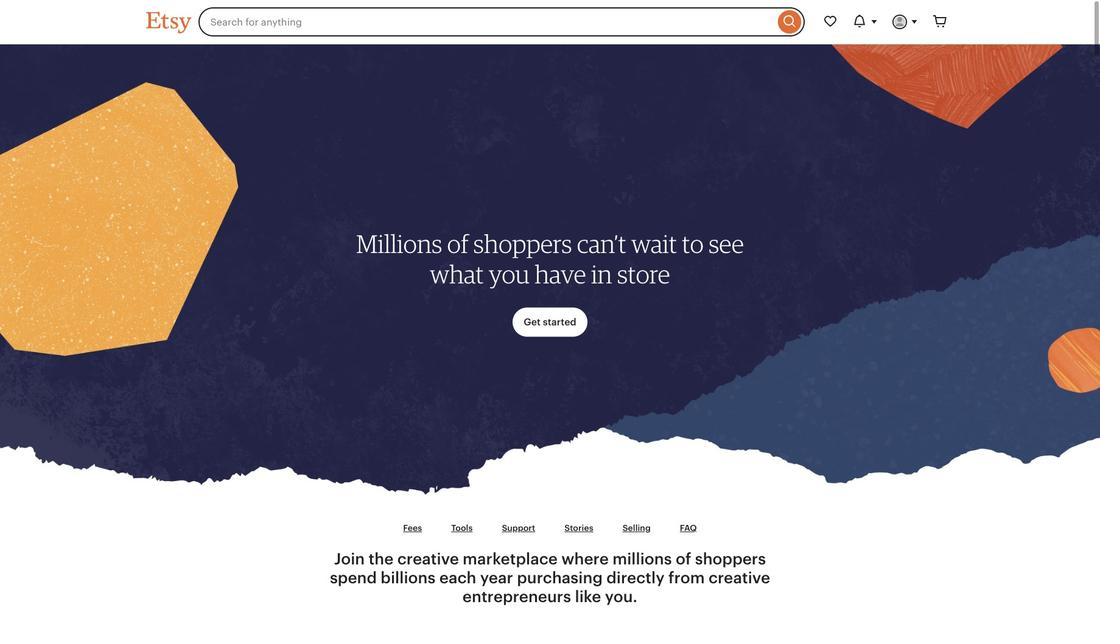 Task type: vqa. For each thing, say whether or not it's contained in the screenshot.
JOIN THE CREATIVE MARKETPLACE WHERE MILLIONS OF SHOPPERS SPEND BILLIONS EACH YEAR PURCHASING DIRECTLY FROM CREATIVE ENTREPRENEURS LIKE YOU.
yes



Task type: describe. For each thing, give the bounding box(es) containing it.
support link
[[487, 517, 550, 540]]

selling
[[623, 523, 651, 533]]

the
[[369, 550, 393, 569]]

get
[[524, 317, 541, 328]]

shoppers inside millions of shoppers can't wait to see what you have in store
[[473, 228, 572, 259]]

faq link
[[665, 517, 711, 540]]

can't
[[577, 228, 626, 259]]

1 vertical spatial creative
[[709, 569, 770, 588]]

get started
[[524, 317, 576, 328]]

shoppers inside join the creative marketplace where millions of shoppers spend billions each year purchasing directly from creative entrepreneurs like you.
[[695, 550, 766, 569]]

0 horizontal spatial creative
[[397, 550, 459, 569]]

marketplace
[[463, 550, 558, 569]]

see
[[709, 228, 744, 259]]

each
[[439, 569, 476, 588]]

of inside millions of shoppers can't wait to see what you have in store
[[447, 228, 468, 259]]

what
[[430, 259, 484, 289]]

year
[[480, 569, 513, 588]]

stories link
[[550, 517, 608, 540]]

to
[[682, 228, 704, 259]]

faq
[[680, 523, 697, 533]]

selling link
[[608, 517, 665, 540]]

spend
[[330, 569, 377, 588]]

from
[[668, 569, 705, 588]]

started
[[543, 317, 576, 328]]



Task type: locate. For each thing, give the bounding box(es) containing it.
Search for anything text field
[[198, 7, 775, 37]]

directly
[[606, 569, 665, 588]]

shoppers up from
[[695, 550, 766, 569]]

entrepreneurs
[[463, 588, 571, 607]]

1 vertical spatial shoppers
[[695, 550, 766, 569]]

shoppers
[[473, 228, 572, 259], [695, 550, 766, 569]]

of up from
[[676, 550, 691, 569]]

join
[[334, 550, 365, 569]]

purchasing
[[517, 569, 603, 588]]

0 vertical spatial creative
[[397, 550, 459, 569]]

of inside join the creative marketplace where millions of shoppers spend billions each year purchasing directly from creative entrepreneurs like you.
[[676, 550, 691, 569]]

you.
[[605, 588, 637, 607]]

1 horizontal spatial of
[[676, 550, 691, 569]]

millions of shoppers can't wait to see what you have in store
[[356, 228, 744, 289]]

1 horizontal spatial shoppers
[[695, 550, 766, 569]]

get started link
[[513, 308, 587, 337]]

fees link
[[389, 517, 437, 540]]

where
[[561, 550, 609, 569]]

like
[[575, 588, 601, 607]]

0 horizontal spatial of
[[447, 228, 468, 259]]

creative right from
[[709, 569, 770, 588]]

of
[[447, 228, 468, 259], [676, 550, 691, 569]]

billions
[[381, 569, 435, 588]]

tools link
[[437, 517, 487, 540]]

join the creative marketplace where millions of shoppers spend billions each year purchasing directly from creative entrepreneurs like you.
[[330, 550, 770, 607]]

0 vertical spatial shoppers
[[473, 228, 572, 259]]

shoppers up you
[[473, 228, 572, 259]]

stories
[[564, 523, 593, 533]]

millions
[[356, 228, 442, 259]]

fees
[[403, 523, 422, 533]]

0 horizontal spatial shoppers
[[473, 228, 572, 259]]

store
[[617, 259, 670, 289]]

1 vertical spatial of
[[676, 550, 691, 569]]

creative
[[397, 550, 459, 569], [709, 569, 770, 588]]

creative up billions
[[397, 550, 459, 569]]

support
[[502, 523, 535, 533]]

0 vertical spatial of
[[447, 228, 468, 259]]

banner
[[124, 0, 976, 44]]

in
[[591, 259, 612, 289]]

of up the what
[[447, 228, 468, 259]]

have
[[535, 259, 586, 289]]

wait
[[631, 228, 677, 259]]

1 horizontal spatial creative
[[709, 569, 770, 588]]

None search field
[[198, 7, 804, 37]]

you
[[489, 259, 530, 289]]

tools
[[451, 523, 473, 533]]

millions
[[613, 550, 672, 569]]



